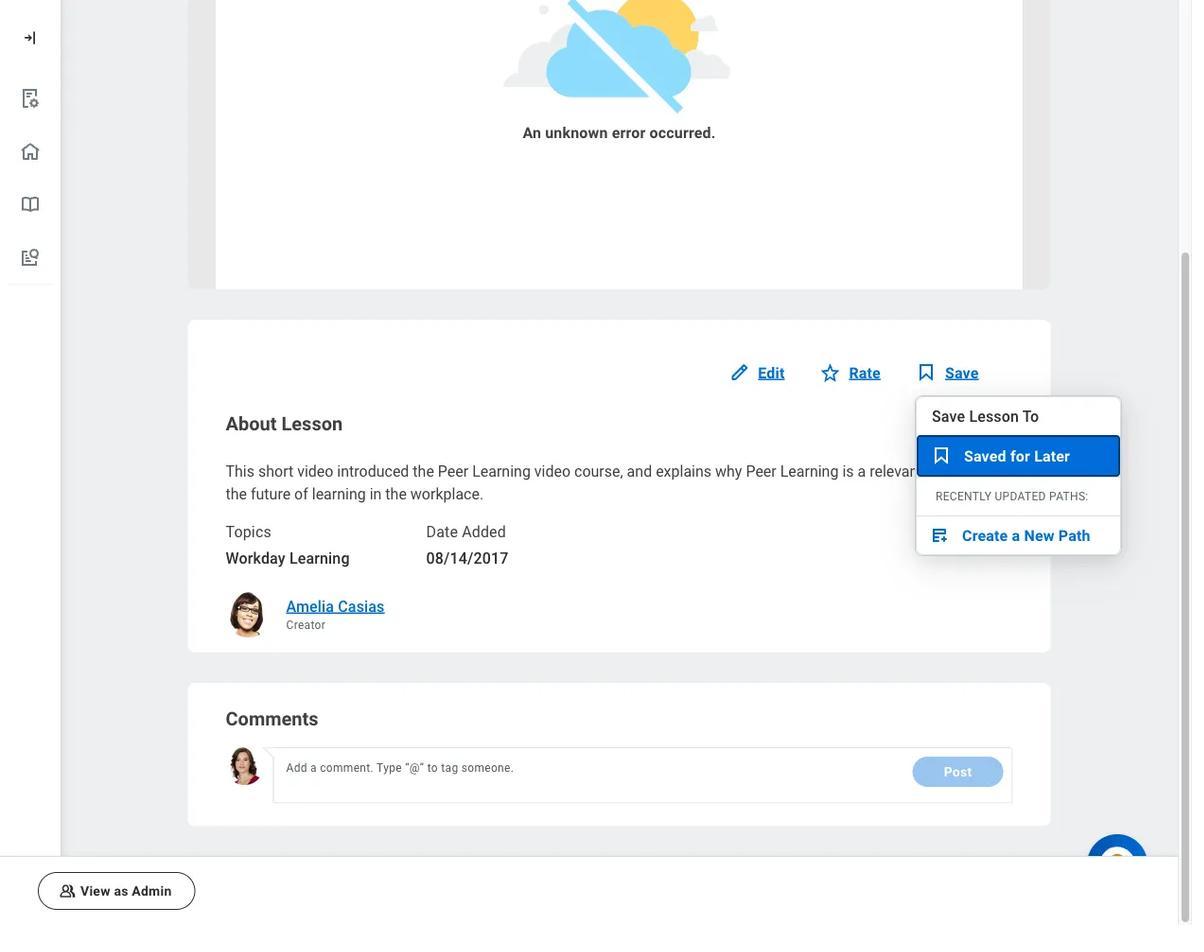 Task type: locate. For each thing, give the bounding box(es) containing it.
0 horizontal spatial lesson
[[282, 413, 343, 435]]

relevant
[[870, 463, 923, 481]]

for left later
[[1011, 447, 1031, 465]]

rows plus image
[[929, 524, 951, 547]]

save for save lesson to
[[932, 408, 966, 425]]

view as admin
[[80, 884, 172, 899]]

occurred.
[[650, 125, 716, 143]]

save up media mylearning image
[[932, 408, 966, 425]]

save button
[[915, 351, 991, 396]]

0 vertical spatial a
[[858, 463, 866, 481]]

lesson left 'to'
[[970, 408, 1020, 425]]

the
[[413, 463, 434, 481], [226, 485, 247, 503], [386, 485, 407, 503]]

1 horizontal spatial for
[[1011, 447, 1031, 465]]

why
[[716, 463, 743, 481]]

0 horizontal spatial a
[[858, 463, 866, 481]]

course,
[[575, 463, 623, 481]]

explains
[[656, 463, 712, 481]]

08/14/2017
[[426, 550, 509, 568]]

save lesson to
[[932, 408, 1040, 425]]

learning up amelia
[[290, 550, 350, 568]]

casias
[[338, 598, 385, 616]]

save inside save dropdown button
[[946, 364, 979, 382]]

0 horizontal spatial the
[[226, 485, 247, 503]]

0 horizontal spatial learning
[[290, 550, 350, 568]]

1 horizontal spatial video
[[535, 463, 571, 481]]

learning up workplace.
[[472, 463, 531, 481]]

a right is
[[858, 463, 866, 481]]

1 vertical spatial a
[[1012, 527, 1021, 545]]

this short video introduced the peer learning video course, and explains why peer learning is a relevant concept for the future of learning in the workplace.
[[226, 463, 1004, 503]]

peer
[[438, 463, 469, 481], [746, 463, 777, 481]]

the up workplace.
[[413, 463, 434, 481]]

lesson for save
[[970, 408, 1020, 425]]

view
[[80, 884, 110, 899]]

1 video from the left
[[297, 463, 334, 481]]

save
[[946, 364, 979, 382], [932, 408, 966, 425]]

an unknown error occurred.
[[523, 125, 716, 143]]

create a new path
[[963, 527, 1091, 545]]

0 horizontal spatial for
[[985, 463, 1004, 481]]

error
[[612, 125, 646, 143]]

1 horizontal spatial a
[[1012, 527, 1021, 545]]

learning
[[472, 463, 531, 481], [781, 463, 839, 481], [290, 550, 350, 568]]

report parameter image
[[19, 87, 42, 110]]

video left course,
[[535, 463, 571, 481]]

for up recently updated paths:
[[985, 463, 1004, 481]]

a left new
[[1012, 527, 1021, 545]]

learning left is
[[781, 463, 839, 481]]

learning
[[312, 485, 366, 503]]

1 horizontal spatial peer
[[746, 463, 777, 481]]

workday
[[226, 550, 286, 568]]

concept
[[927, 463, 981, 481]]

0 vertical spatial save
[[946, 364, 979, 382]]

date added 08/14/2017
[[426, 523, 509, 568]]

video
[[297, 463, 334, 481], [535, 463, 571, 481]]

list
[[0, 72, 61, 285]]

save right media mylearning icon
[[946, 364, 979, 382]]

peer up workplace.
[[438, 463, 469, 481]]

lesson for about
[[282, 413, 343, 435]]

the right in
[[386, 485, 407, 503]]

lesson up short
[[282, 413, 343, 435]]

media mylearning image
[[930, 445, 953, 468]]

2 horizontal spatial learning
[[781, 463, 839, 481]]

amelia casias creator
[[286, 598, 385, 633]]

saved
[[965, 447, 1007, 465]]

future
[[251, 485, 291, 503]]

for
[[1011, 447, 1031, 465], [985, 463, 1004, 481]]

1 vertical spatial save
[[932, 408, 966, 425]]

later
[[1035, 447, 1071, 465]]

star image
[[819, 362, 842, 385]]

a
[[858, 463, 866, 481], [1012, 527, 1021, 545]]

rate
[[850, 364, 881, 382]]

0 horizontal spatial peer
[[438, 463, 469, 481]]

1 peer from the left
[[438, 463, 469, 481]]

0 horizontal spatial video
[[297, 463, 334, 481]]

Comment text field
[[283, 758, 902, 792]]

new
[[1025, 527, 1055, 545]]

introduced
[[337, 463, 409, 481]]

the down "this"
[[226, 485, 247, 503]]

to
[[1023, 408, 1040, 425]]

edit link
[[728, 351, 797, 396]]

peer right the why
[[746, 463, 777, 481]]

book open image
[[19, 193, 42, 216]]

saved for later
[[965, 447, 1071, 465]]

unknown
[[545, 125, 608, 143]]

video up of
[[297, 463, 334, 481]]

create a new path button
[[917, 517, 1121, 555]]

lesson
[[970, 408, 1020, 425], [282, 413, 343, 435]]

an
[[523, 125, 542, 143]]

for inside button
[[1011, 447, 1031, 465]]

1 horizontal spatial lesson
[[970, 408, 1020, 425]]

creator
[[286, 619, 326, 633]]



Task type: describe. For each thing, give the bounding box(es) containing it.
post
[[944, 765, 973, 781]]

for inside this short video introduced the peer learning video course, and explains why peer learning is a relevant concept for the future of learning in the workplace.
[[985, 463, 1004, 481]]

edit image
[[728, 362, 751, 385]]

1 horizontal spatial learning
[[472, 463, 531, 481]]

post button
[[913, 758, 1004, 788]]

paths:
[[1050, 490, 1089, 504]]

rate button
[[819, 351, 893, 396]]

transformation import image
[[21, 28, 40, 47]]

save for save
[[946, 364, 979, 382]]

workday assistant region
[[1088, 827, 1156, 895]]

2 video from the left
[[535, 463, 571, 481]]

and
[[627, 463, 652, 481]]

amelia
[[286, 598, 334, 616]]

1 horizontal spatial the
[[386, 485, 407, 503]]

updated
[[995, 490, 1047, 504]]

as
[[114, 884, 128, 899]]

about lesson
[[226, 413, 343, 435]]

in
[[370, 485, 382, 503]]

path
[[1059, 527, 1091, 545]]

create
[[963, 527, 1008, 545]]

a inside button
[[1012, 527, 1021, 545]]

about
[[226, 413, 277, 435]]

edit
[[758, 364, 785, 382]]

date
[[426, 523, 458, 541]]

2 horizontal spatial the
[[413, 463, 434, 481]]

media classroom image
[[58, 882, 77, 901]]

short
[[258, 463, 294, 481]]

this
[[226, 463, 255, 481]]

recently
[[936, 490, 992, 504]]

recently updated paths:
[[936, 490, 1089, 504]]

home image
[[19, 140, 42, 163]]

view as admin button
[[38, 873, 195, 911]]

added
[[462, 523, 506, 541]]

a inside this short video introduced the peer learning video course, and explains why peer learning is a relevant concept for the future of learning in the workplace.
[[858, 463, 866, 481]]

2 peer from the left
[[746, 463, 777, 481]]

media mylearning image
[[915, 362, 938, 385]]

is
[[843, 463, 854, 481]]

workplace.
[[411, 485, 484, 503]]

saved for later button
[[917, 435, 1121, 477]]

topics
[[226, 523, 272, 541]]

learning inside topics workday learning
[[290, 550, 350, 568]]

comments
[[226, 708, 319, 731]]

admin
[[132, 884, 172, 899]]

of
[[294, 485, 308, 503]]

topics workday learning
[[226, 523, 350, 568]]



Task type: vqa. For each thing, say whether or not it's contained in the screenshot.
Required
no



